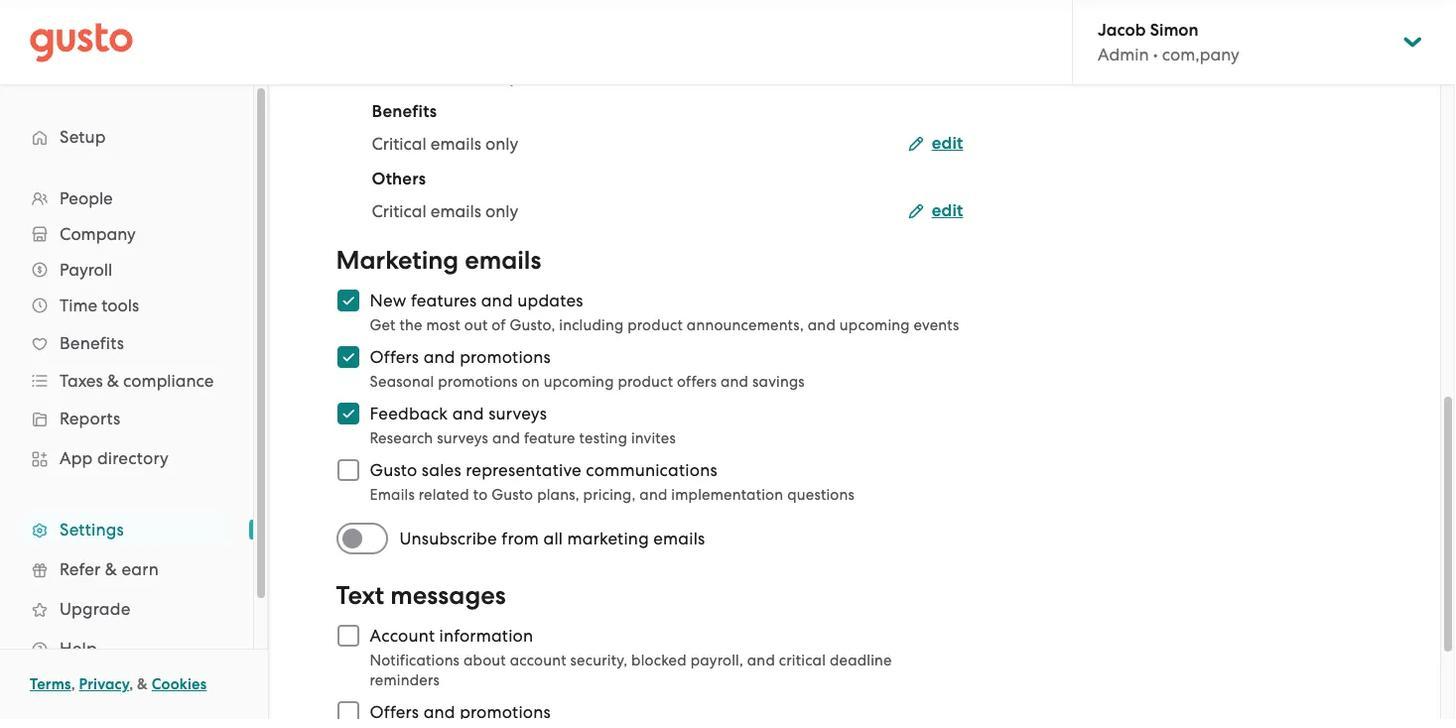 Task type: describe. For each thing, give the bounding box(es) containing it.
seasonal
[[370, 373, 434, 391]]

testing
[[579, 430, 628, 448]]

savings
[[753, 373, 805, 391]]

benefits inside list
[[60, 334, 124, 354]]

Gusto sales representative communications checkbox
[[326, 449, 370, 493]]

representative
[[466, 461, 582, 481]]

of
[[492, 317, 506, 335]]

events
[[914, 317, 960, 335]]

account information
[[370, 627, 534, 646]]

emails for benefits edit button
[[431, 134, 481, 154]]

1 edit from the top
[[932, 66, 964, 86]]

reports link
[[20, 401, 233, 437]]

payroll button
[[20, 252, 233, 288]]

settings link
[[20, 512, 233, 548]]

sales
[[422, 461, 462, 481]]

and right 'announcements,'
[[808, 317, 836, 335]]

app
[[60, 449, 93, 469]]

pricing,
[[583, 487, 636, 504]]

reminders
[[370, 672, 440, 690]]

settings
[[60, 520, 124, 540]]

reports
[[60, 409, 121, 429]]

edit button for others
[[908, 200, 964, 223]]

gusto,
[[510, 317, 556, 335]]

company
[[60, 224, 136, 244]]

get the most out of gusto, including product announcements, and upcoming events
[[370, 317, 960, 335]]

setup link
[[20, 119, 233, 155]]

setup
[[60, 127, 106, 147]]

0 vertical spatial gusto
[[370, 461, 418, 481]]

new features and updates
[[370, 291, 584, 311]]

cookies button
[[152, 673, 207, 697]]

refer
[[60, 560, 101, 580]]

privacy link
[[79, 676, 129, 694]]

deadline
[[830, 652, 892, 670]]

1 vertical spatial product
[[618, 373, 673, 391]]

admin
[[1098, 45, 1149, 65]]

and up of
[[481, 291, 513, 311]]

time tools
[[60, 296, 139, 316]]

1 offers and promotions checkbox from the top
[[326, 336, 370, 379]]

1 critical emails only from the top
[[372, 67, 519, 86]]

simon
[[1150, 20, 1199, 41]]

0 vertical spatial product
[[628, 317, 683, 335]]

blocked
[[632, 652, 687, 670]]

tools
[[102, 296, 139, 316]]

announcements,
[[687, 317, 804, 335]]

new
[[370, 291, 407, 311]]

edit for benefits
[[932, 133, 964, 154]]

critical emails only for others
[[372, 202, 519, 221]]

emails for first edit button from the top
[[431, 67, 481, 86]]

text
[[336, 581, 385, 612]]

account
[[510, 652, 567, 670]]

others
[[372, 169, 426, 190]]

payroll,
[[691, 652, 744, 670]]

features
[[411, 291, 477, 311]]

to
[[473, 487, 488, 504]]

security,
[[570, 652, 628, 670]]

about
[[464, 652, 506, 670]]

benefits link
[[20, 326, 233, 361]]

Feedback and surveys checkbox
[[326, 392, 370, 436]]

text messages
[[336, 581, 506, 612]]

jacob simon admin • com,pany
[[1098, 20, 1240, 65]]

feedback and surveys
[[370, 404, 547, 424]]

only for benefits
[[486, 134, 519, 154]]

2 vertical spatial &
[[137, 676, 148, 694]]

critical for benefits
[[372, 134, 427, 154]]

updates
[[518, 291, 584, 311]]

critical for others
[[372, 202, 427, 221]]

2 , from the left
[[129, 676, 133, 694]]

New features and updates checkbox
[[326, 279, 370, 323]]

from
[[502, 529, 539, 549]]

notifications about account security, blocked payroll, and critical deadline reminders
[[370, 652, 892, 690]]

and inside notifications about account security, blocked payroll, and critical deadline reminders
[[747, 652, 776, 670]]

including
[[559, 317, 624, 335]]

directory
[[97, 449, 169, 469]]

invites
[[631, 430, 676, 448]]

terms
[[30, 676, 71, 694]]

notifications
[[370, 652, 460, 670]]

•
[[1154, 45, 1158, 65]]

1 only from the top
[[486, 67, 519, 86]]

and right offers
[[721, 373, 749, 391]]

messages
[[391, 581, 506, 612]]

gusto sales representative communications
[[370, 461, 718, 481]]

1 vertical spatial upcoming
[[544, 373, 614, 391]]

cookies
[[152, 676, 207, 694]]



Task type: vqa. For each thing, say whether or not it's contained in the screenshot.
3rd edit button
yes



Task type: locate. For each thing, give the bounding box(es) containing it.
only
[[486, 67, 519, 86], [486, 134, 519, 154], [486, 202, 519, 221]]

list containing people
[[0, 181, 253, 669]]

people
[[60, 189, 113, 209]]

surveys up research surveys and feature testing invites
[[489, 404, 547, 424]]

1 , from the left
[[71, 676, 75, 694]]

unsubscribe from all marketing emails
[[400, 529, 705, 549]]

2 critical from the top
[[372, 134, 427, 154]]

1 vertical spatial benefits
[[60, 334, 124, 354]]

and down offers and promotions
[[452, 404, 484, 424]]

all
[[544, 529, 563, 549]]

1 vertical spatial critical
[[372, 134, 427, 154]]

critical emails only for benefits
[[372, 134, 519, 154]]

1 critical from the top
[[372, 67, 427, 86]]

1 vertical spatial promotions
[[438, 373, 518, 391]]

jacob
[[1098, 20, 1146, 41]]

0 vertical spatial surveys
[[489, 404, 547, 424]]

gusto navigation element
[[0, 85, 253, 701]]

product
[[628, 317, 683, 335], [618, 373, 673, 391]]

, down "help" link
[[129, 676, 133, 694]]

& inside dropdown button
[[107, 371, 119, 391]]

product right including
[[628, 317, 683, 335]]

1 vertical spatial edit
[[932, 133, 964, 154]]

upcoming right on at the bottom of the page
[[544, 373, 614, 391]]

& left earn
[[105, 560, 117, 580]]

out
[[465, 317, 488, 335]]

marketing
[[336, 245, 459, 276]]

only for others
[[486, 202, 519, 221]]

Unsubscribe from all marketing emails checkbox
[[336, 517, 400, 561]]

account
[[370, 627, 435, 646]]

and down most
[[424, 348, 456, 367]]

surveys down feedback and surveys on the left bottom of page
[[437, 430, 489, 448]]

promotions
[[460, 348, 551, 367], [438, 373, 518, 391]]

0 vertical spatial critical emails only
[[372, 67, 519, 86]]

edit
[[932, 66, 964, 86], [932, 133, 964, 154], [932, 201, 964, 221]]

1 vertical spatial only
[[486, 134, 519, 154]]

plans,
[[537, 487, 580, 504]]

0 vertical spatial only
[[486, 67, 519, 86]]

benefits up others
[[372, 101, 437, 122]]

information
[[439, 627, 534, 646]]

gusto
[[370, 461, 418, 481], [492, 487, 534, 504]]

& right taxes
[[107, 371, 119, 391]]

3 only from the top
[[486, 202, 519, 221]]

promotions down of
[[460, 348, 551, 367]]

com,pany
[[1163, 45, 1240, 65]]

people button
[[20, 181, 233, 216]]

0 vertical spatial edit button
[[908, 65, 964, 88]]

get
[[370, 317, 396, 335]]

critical emails only
[[372, 67, 519, 86], [372, 134, 519, 154], [372, 202, 519, 221]]

Account information checkbox
[[326, 615, 370, 658]]

0 vertical spatial critical
[[372, 67, 427, 86]]

implementation
[[672, 487, 784, 504]]

benefits
[[372, 101, 437, 122], [60, 334, 124, 354]]

offers
[[370, 348, 419, 367]]

critical
[[779, 652, 826, 670]]

privacy
[[79, 676, 129, 694]]

2 edit button from the top
[[908, 132, 964, 156]]

compliance
[[123, 371, 214, 391]]

emails related to gusto plans, pricing, and implementation questions
[[370, 487, 855, 504]]

emails for edit button for others
[[431, 202, 481, 221]]

0 horizontal spatial upcoming
[[544, 373, 614, 391]]

time tools button
[[20, 288, 233, 324]]

1 vertical spatial &
[[105, 560, 117, 580]]

gusto up emails on the bottom of the page
[[370, 461, 418, 481]]

the
[[400, 317, 423, 335]]

&
[[107, 371, 119, 391], [105, 560, 117, 580], [137, 676, 148, 694]]

3 edit from the top
[[932, 201, 964, 221]]

and down communications
[[640, 487, 668, 504]]

promotions down offers and promotions
[[438, 373, 518, 391]]

& for compliance
[[107, 371, 119, 391]]

terms link
[[30, 676, 71, 694]]

app directory link
[[20, 441, 233, 477]]

edit button
[[908, 65, 964, 88], [908, 132, 964, 156], [908, 200, 964, 223]]

, left privacy link
[[71, 676, 75, 694]]

offers and promotions
[[370, 348, 551, 367]]

& inside 'link'
[[105, 560, 117, 580]]

home image
[[30, 22, 133, 62]]

upcoming left events
[[840, 317, 910, 335]]

2 vertical spatial edit
[[932, 201, 964, 221]]

1 horizontal spatial gusto
[[492, 487, 534, 504]]

upcoming
[[840, 317, 910, 335], [544, 373, 614, 391]]

2 critical emails only from the top
[[372, 134, 519, 154]]

product left offers
[[618, 373, 673, 391]]

and up representative
[[492, 430, 520, 448]]

1 horizontal spatial benefits
[[372, 101, 437, 122]]

feature
[[524, 430, 576, 448]]

payroll
[[60, 260, 112, 280]]

2 vertical spatial critical
[[372, 202, 427, 221]]

questions
[[788, 487, 855, 504]]

refer & earn link
[[20, 552, 233, 588]]

2 edit from the top
[[932, 133, 964, 154]]

1 vertical spatial gusto
[[492, 487, 534, 504]]

benefits down time tools
[[60, 334, 124, 354]]

list
[[0, 181, 253, 669]]

help
[[60, 639, 97, 659]]

upgrade
[[60, 600, 131, 620]]

research surveys and feature testing invites
[[370, 430, 676, 448]]

and left critical
[[747, 652, 776, 670]]

offers and promotions checkbox down reminders
[[326, 691, 370, 720]]

offers and promotions checkbox down get
[[326, 336, 370, 379]]

0 vertical spatial &
[[107, 371, 119, 391]]

edit button for benefits
[[908, 132, 964, 156]]

feedback
[[370, 404, 448, 424]]

1 horizontal spatial upcoming
[[840, 317, 910, 335]]

surveys
[[489, 404, 547, 424], [437, 430, 489, 448]]

edit for others
[[932, 201, 964, 221]]

app directory
[[60, 449, 169, 469]]

2 vertical spatial edit button
[[908, 200, 964, 223]]

3 edit button from the top
[[908, 200, 964, 223]]

marketing
[[568, 529, 649, 549]]

terms , privacy , & cookies
[[30, 676, 207, 694]]

& for earn
[[105, 560, 117, 580]]

related
[[419, 487, 470, 504]]

0 vertical spatial promotions
[[460, 348, 551, 367]]

time
[[60, 296, 97, 316]]

0 vertical spatial edit
[[932, 66, 964, 86]]

emails
[[431, 67, 481, 86], [431, 134, 481, 154], [431, 202, 481, 221], [465, 245, 541, 276], [654, 529, 705, 549]]

2 offers and promotions checkbox from the top
[[326, 691, 370, 720]]

taxes & compliance
[[60, 371, 214, 391]]

0 horizontal spatial benefits
[[60, 334, 124, 354]]

gusto down representative
[[492, 487, 534, 504]]

taxes
[[60, 371, 103, 391]]

2 vertical spatial only
[[486, 202, 519, 221]]

0 vertical spatial offers and promotions checkbox
[[326, 336, 370, 379]]

1 vertical spatial edit button
[[908, 132, 964, 156]]

unsubscribe
[[400, 529, 497, 549]]

emails
[[370, 487, 415, 504]]

company button
[[20, 216, 233, 252]]

1 horizontal spatial ,
[[129, 676, 133, 694]]

and
[[481, 291, 513, 311], [808, 317, 836, 335], [424, 348, 456, 367], [721, 373, 749, 391], [452, 404, 484, 424], [492, 430, 520, 448], [640, 487, 668, 504], [747, 652, 776, 670]]

1 vertical spatial surveys
[[437, 430, 489, 448]]

upgrade link
[[20, 592, 233, 628]]

marketing emails
[[336, 245, 541, 276]]

on
[[522, 373, 540, 391]]

1 vertical spatial offers and promotions checkbox
[[326, 691, 370, 720]]

communications
[[586, 461, 718, 481]]

& left cookies button
[[137, 676, 148, 694]]

0 vertical spatial benefits
[[372, 101, 437, 122]]

1 edit button from the top
[[908, 65, 964, 88]]

0 horizontal spatial ,
[[71, 676, 75, 694]]

earn
[[122, 560, 159, 580]]

3 critical emails only from the top
[[372, 202, 519, 221]]

critical
[[372, 67, 427, 86], [372, 134, 427, 154], [372, 202, 427, 221]]

1 vertical spatial critical emails only
[[372, 134, 519, 154]]

0 vertical spatial upcoming
[[840, 317, 910, 335]]

2 only from the top
[[486, 134, 519, 154]]

help link
[[20, 632, 233, 667]]

most
[[426, 317, 461, 335]]

Offers and promotions checkbox
[[326, 336, 370, 379], [326, 691, 370, 720]]

research
[[370, 430, 433, 448]]

0 horizontal spatial gusto
[[370, 461, 418, 481]]

3 critical from the top
[[372, 202, 427, 221]]

2 vertical spatial critical emails only
[[372, 202, 519, 221]]



